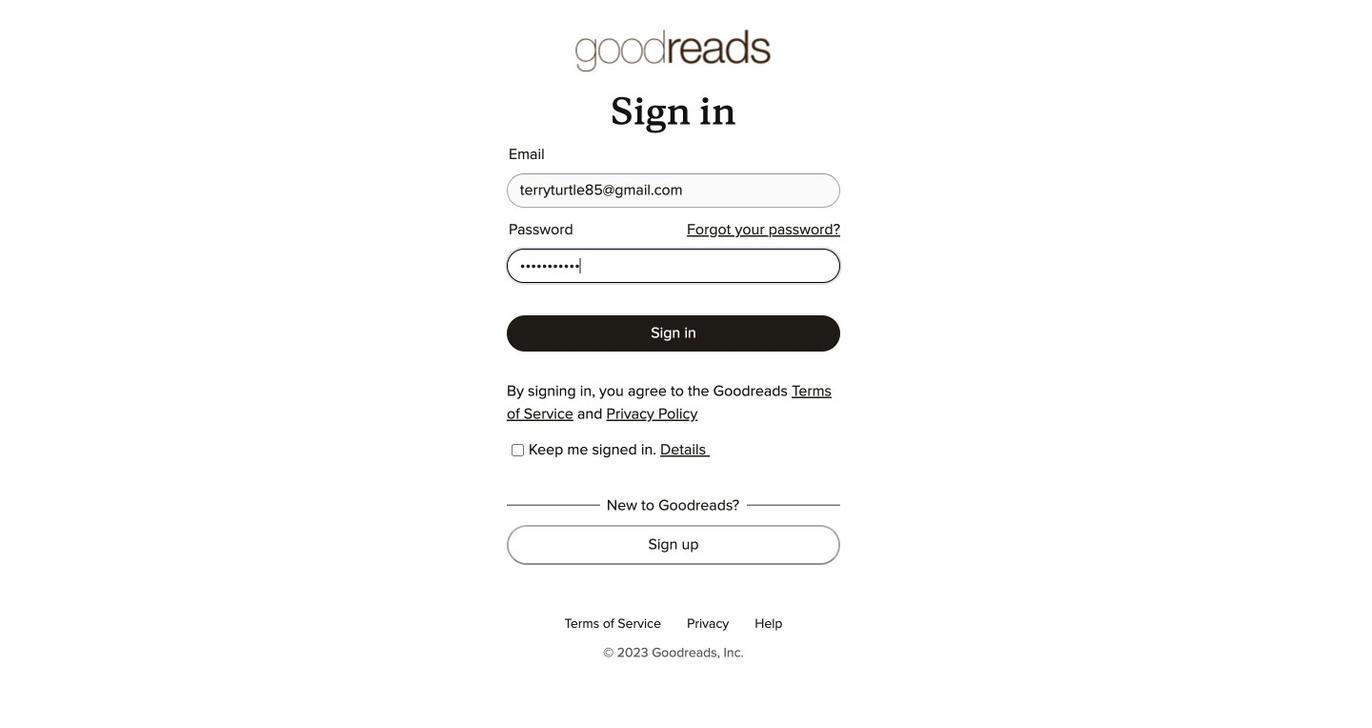 Task type: vqa. For each thing, say whether or not it's contained in the screenshot.
'checkbox' on the left bottom
yes



Task type: locate. For each thing, give the bounding box(es) containing it.
None password field
[[507, 249, 841, 283]]

None checkbox
[[512, 444, 524, 457]]

goodreads image
[[576, 29, 772, 74]]

None submit
[[507, 316, 841, 352]]

None email field
[[507, 174, 841, 208]]



